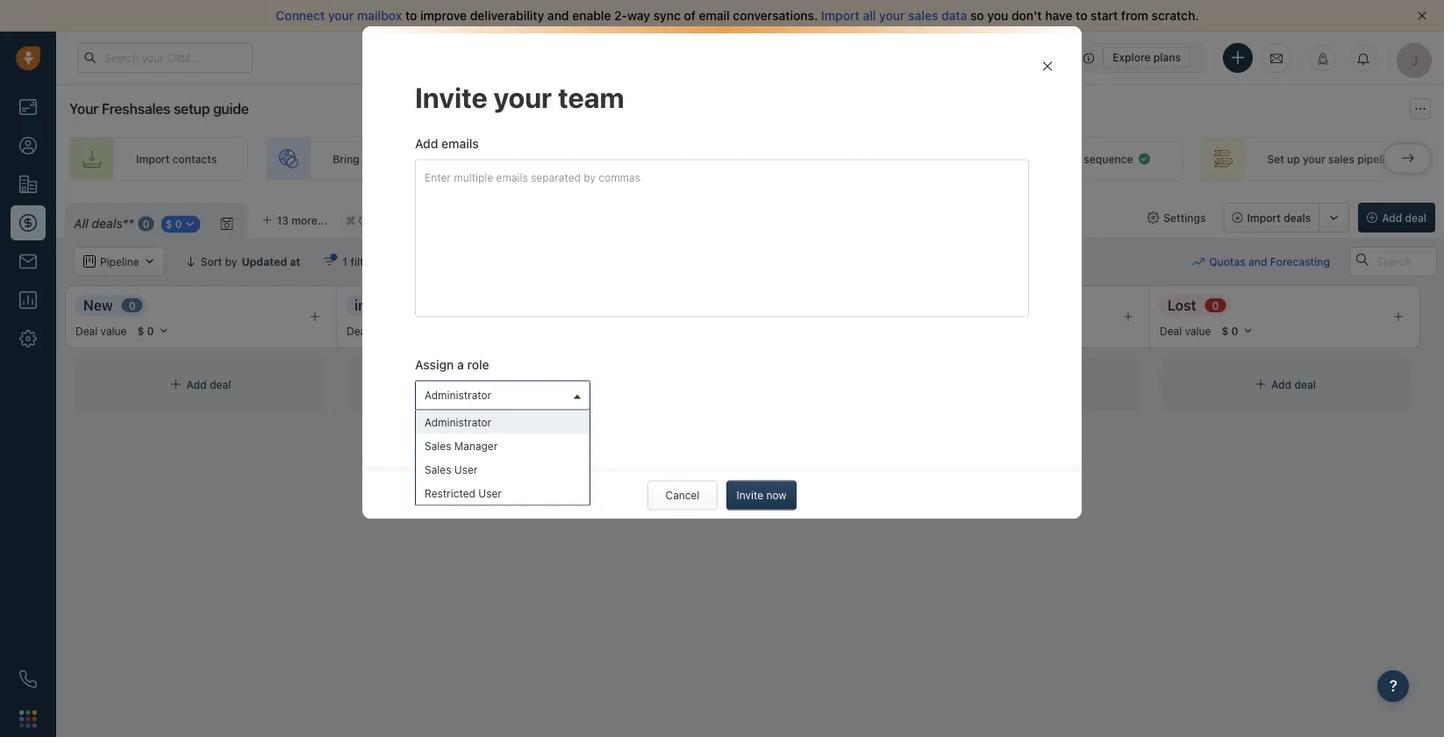 Task type: locate. For each thing, give the bounding box(es) containing it.
1 vertical spatial user
[[479, 487, 502, 500]]

add
[[415, 136, 438, 151], [1382, 212, 1403, 224], [187, 378, 207, 390], [458, 378, 478, 390], [1272, 378, 1292, 390]]

user inside restricted user option
[[479, 487, 502, 500]]

1 vertical spatial container_wx8msf4aqz5i3rn1 image
[[1193, 255, 1205, 268]]

list box
[[416, 410, 590, 505]]

import deals button
[[1224, 203, 1320, 233]]

1 horizontal spatial 0
[[143, 218, 150, 230]]

0 vertical spatial your
[[965, 52, 986, 63]]

0 inside all deals * * 0
[[143, 218, 150, 230]]

13 more... button
[[252, 208, 337, 233]]

1 horizontal spatial user
[[479, 487, 502, 500]]

import all your sales data link
[[821, 8, 971, 23]]

administrator option
[[416, 410, 590, 434]]

your left freshsales
[[69, 100, 98, 117]]

2 sales from the top
[[425, 464, 452, 476]]

to right the route
[[838, 153, 849, 165]]

lost
[[1168, 297, 1197, 313]]

team inside route leads to your team link
[[877, 153, 902, 165]]

2 vertical spatial invite
[[737, 489, 764, 502]]

1 vertical spatial administrator
[[425, 416, 492, 428]]

sales up the sales user
[[425, 440, 452, 452]]

manager
[[454, 440, 498, 452]]

administrator for administrator dropdown button
[[425, 389, 492, 401]]

0 horizontal spatial deals
[[92, 216, 123, 231]]

1 horizontal spatial team
[[634, 153, 660, 165]]

2 horizontal spatial import
[[1248, 212, 1281, 224]]

⌘ o
[[346, 214, 367, 226]]

import for import contacts
[[136, 153, 170, 165]]

your left trial
[[965, 52, 986, 63]]

enable
[[572, 8, 611, 23]]

1 filter applied button
[[312, 247, 426, 276]]

import inside the import deals button
[[1248, 212, 1281, 224]]

so
[[971, 8, 984, 23]]

1 horizontal spatial leads
[[808, 153, 835, 165]]

container_wx8msf4aqz5i3rn1 image left quotas
[[1193, 255, 1205, 268]]

applied
[[377, 255, 415, 268]]

2 administrator from the top
[[425, 416, 492, 428]]

pipeline
[[1358, 153, 1398, 165]]

import for import deals
[[1248, 212, 1281, 224]]

1 administrator from the top
[[425, 389, 492, 401]]

1 vertical spatial invite
[[578, 153, 606, 165]]

0 horizontal spatial 0
[[129, 299, 136, 312]]

import left "all"
[[821, 8, 860, 23]]

deal inside button
[[1406, 212, 1427, 224]]

sales inside 'link'
[[1055, 153, 1081, 165]]

1 horizontal spatial container_wx8msf4aqz5i3rn1 image
[[1193, 255, 1205, 268]]

sales up restricted
[[425, 464, 452, 476]]

0 horizontal spatial import
[[136, 153, 170, 165]]

0 right the all
[[143, 218, 150, 230]]

now
[[767, 489, 787, 502]]

trial
[[989, 52, 1006, 63]]

deals
[[1284, 212, 1311, 224], [92, 216, 123, 231]]

restricted
[[425, 487, 476, 500]]

leads right the route
[[808, 153, 835, 165]]

2 horizontal spatial to
[[1076, 8, 1088, 23]]

1 vertical spatial sales
[[425, 464, 452, 476]]

0 right lost
[[1213, 299, 1220, 312]]

route
[[776, 153, 805, 165]]

0 vertical spatial container_wx8msf4aqz5i3rn1 image
[[1138, 152, 1152, 166]]

1 horizontal spatial deals
[[1284, 212, 1311, 224]]

your for your trial ends in 21 days
[[965, 52, 986, 63]]

invite now button
[[727, 481, 797, 511]]

*
[[123, 216, 128, 231], [128, 216, 134, 231]]

in left 21
[[1034, 52, 1042, 63]]

13 more...
[[277, 214, 328, 226]]

0 vertical spatial and
[[548, 8, 569, 23]]

add emails
[[415, 136, 479, 151]]

sales user
[[425, 464, 478, 476]]

your
[[328, 8, 354, 23], [879, 8, 905, 23], [494, 80, 552, 114], [609, 153, 632, 165], [852, 153, 874, 165], [1303, 153, 1326, 165]]

0 for lost
[[1213, 299, 1220, 312]]

have
[[1046, 8, 1073, 23]]

1 sales from the top
[[425, 440, 452, 452]]

user
[[454, 464, 478, 476], [479, 487, 502, 500]]

filter
[[351, 255, 374, 268]]

0 vertical spatial administrator
[[425, 389, 492, 401]]

administrator up sales manager
[[425, 416, 492, 428]]

21
[[1045, 52, 1056, 63]]

bring
[[333, 153, 360, 165]]

sales
[[425, 440, 452, 452], [425, 464, 452, 476]]

1 vertical spatial in
[[363, 153, 372, 165]]

setup
[[174, 100, 210, 117]]

up
[[1288, 153, 1300, 165]]

team inside invite your team link
[[634, 153, 660, 165]]

deals up forecasting
[[1284, 212, 1311, 224]]

0 vertical spatial invite
[[415, 80, 488, 114]]

add deal inside add deal button
[[1382, 212, 1427, 224]]

0
[[143, 218, 150, 230], [129, 299, 136, 312], [1213, 299, 1220, 312]]

to right mailbox
[[405, 8, 417, 23]]

0 horizontal spatial invite
[[415, 80, 488, 114]]

sales right create
[[1055, 153, 1081, 165]]

1 horizontal spatial and
[[1249, 255, 1268, 268]]

user up restricted user at the bottom left of the page
[[454, 464, 478, 476]]

freshsales
[[102, 100, 170, 117]]

2 leads from the left
[[808, 153, 835, 165]]

administrator inside dropdown button
[[425, 389, 492, 401]]

0 vertical spatial sales
[[425, 440, 452, 452]]

import deals
[[1248, 212, 1311, 224]]

set
[[1268, 153, 1285, 165]]

1 horizontal spatial to
[[838, 153, 849, 165]]

1 horizontal spatial sales
[[1055, 153, 1081, 165]]

set up your sales pipeline
[[1268, 153, 1398, 165]]

administrator inside option
[[425, 416, 492, 428]]

from
[[1122, 8, 1149, 23]]

container_wx8msf4aqz5i3rn1 image
[[448, 152, 462, 166], [1402, 152, 1416, 166], [1147, 212, 1160, 224], [323, 255, 336, 268], [170, 378, 182, 391], [442, 378, 454, 391], [1255, 378, 1267, 391]]

sales for sales user
[[425, 464, 452, 476]]

assign a role
[[415, 357, 489, 372]]

1 leads from the left
[[417, 153, 444, 165]]

team
[[558, 80, 625, 114], [634, 153, 660, 165], [877, 153, 902, 165]]

freshworks switcher image
[[19, 710, 37, 728]]

sequence
[[1084, 153, 1133, 165]]

⌘
[[346, 214, 356, 226]]

your
[[965, 52, 986, 63], [69, 100, 98, 117]]

user down sales user option
[[479, 487, 502, 500]]

2 horizontal spatial 0
[[1213, 299, 1220, 312]]

1 horizontal spatial your
[[965, 52, 986, 63]]

in left progress
[[355, 297, 366, 313]]

container_wx8msf4aqz5i3rn1 image right "sequence" at the top right of page
[[1138, 152, 1152, 166]]

0 right new
[[129, 299, 136, 312]]

container_wx8msf4aqz5i3rn1 image inside set up your sales pipeline link
[[1402, 152, 1416, 166]]

import left contacts
[[136, 153, 170, 165]]

in right bring
[[363, 153, 372, 165]]

import up quotas and forecasting
[[1248, 212, 1281, 224]]

sales left pipeline
[[1329, 153, 1355, 165]]

container_wx8msf4aqz5i3rn1 image
[[1138, 152, 1152, 166], [1193, 255, 1205, 268]]

import
[[821, 8, 860, 23], [136, 153, 170, 165], [1248, 212, 1281, 224]]

phone element
[[11, 662, 46, 697]]

start
[[1091, 8, 1118, 23]]

route leads to your team
[[776, 153, 902, 165]]

bring in website leads
[[333, 153, 444, 165]]

import inside the 'import contacts' link
[[136, 153, 170, 165]]

sales left "data"
[[909, 8, 939, 23]]

import contacts link
[[69, 137, 248, 181]]

user inside sales user option
[[454, 464, 478, 476]]

1 vertical spatial your
[[69, 100, 98, 117]]

close image
[[1418, 11, 1427, 20]]

deals right the all
[[92, 216, 123, 231]]

forecasting
[[1271, 255, 1331, 268]]

leads down add emails
[[417, 153, 444, 165]]

0 vertical spatial import
[[821, 8, 860, 23]]

2 vertical spatial import
[[1248, 212, 1281, 224]]

and right quotas
[[1249, 255, 1268, 268]]

and left enable
[[548, 8, 569, 23]]

0 horizontal spatial container_wx8msf4aqz5i3rn1 image
[[1138, 152, 1152, 166]]

leads
[[417, 153, 444, 165], [808, 153, 835, 165]]

your for your freshsales setup guide
[[69, 100, 98, 117]]

sales for sales manager
[[425, 440, 452, 452]]

container_wx8msf4aqz5i3rn1 image inside bring in website leads link
[[448, 152, 462, 166]]

0 horizontal spatial user
[[454, 464, 478, 476]]

in
[[1034, 52, 1042, 63], [363, 153, 372, 165], [355, 297, 366, 313]]

create
[[1018, 153, 1052, 165]]

invite inside button
[[737, 489, 764, 502]]

deals inside button
[[1284, 212, 1311, 224]]

settings
[[1164, 212, 1206, 224]]

role
[[467, 357, 489, 372]]

set up your sales pipeline link
[[1201, 137, 1445, 181]]

days
[[1058, 52, 1080, 63]]

0 horizontal spatial your
[[69, 100, 98, 117]]

2 horizontal spatial invite
[[737, 489, 764, 502]]

explore plans link
[[1103, 47, 1191, 68]]

2 horizontal spatial team
[[877, 153, 902, 165]]

restricted user
[[425, 487, 502, 500]]

invite your team link
[[512, 137, 692, 181]]

0 horizontal spatial team
[[558, 80, 625, 114]]

0 vertical spatial user
[[454, 464, 478, 476]]

0 horizontal spatial to
[[405, 8, 417, 23]]

assign
[[415, 357, 454, 372]]

Search your CRM... text field
[[77, 43, 253, 73]]

add inside button
[[1382, 212, 1403, 224]]

0 horizontal spatial leads
[[417, 153, 444, 165]]

quotas and forecasting link
[[1193, 247, 1348, 276]]

administrator down the a
[[425, 389, 492, 401]]

what's new image
[[1317, 53, 1330, 65]]

add deal
[[1382, 212, 1427, 224], [187, 378, 231, 390], [458, 378, 503, 390], [1272, 378, 1316, 390]]

to left start
[[1076, 8, 1088, 23]]

invite your team
[[415, 80, 625, 114], [578, 153, 660, 165]]

2 vertical spatial in
[[355, 297, 366, 313]]

website
[[374, 153, 414, 165]]

1 vertical spatial import
[[136, 153, 170, 165]]



Task type: vqa. For each thing, say whether or not it's contained in the screenshot.
16:50
no



Task type: describe. For each thing, give the bounding box(es) containing it.
1 horizontal spatial import
[[821, 8, 860, 23]]

connect your mailbox to improve deliverability and enable 2-way sync of email conversations. import all your sales data so you don't have to start from scratch.
[[276, 8, 1199, 23]]

you
[[988, 8, 1009, 23]]

0 horizontal spatial sales
[[909, 8, 939, 23]]

mailbox
[[357, 8, 402, 23]]

container_wx8msf4aqz5i3rn1 image inside quotas and forecasting link
[[1193, 255, 1205, 268]]

create sales sequence link
[[952, 137, 1183, 181]]

sales user option
[[416, 458, 590, 482]]

1 vertical spatial and
[[1249, 255, 1268, 268]]

0 vertical spatial in
[[1034, 52, 1042, 63]]

1
[[343, 255, 348, 268]]

add deal button
[[1359, 203, 1436, 233]]

administrator button
[[415, 381, 591, 410]]

connect
[[276, 8, 325, 23]]

route leads to your team link
[[709, 137, 934, 181]]

0 horizontal spatial and
[[548, 8, 569, 23]]

o
[[359, 214, 367, 226]]

deals for import
[[1284, 212, 1311, 224]]

send email image
[[1271, 51, 1283, 65]]

new
[[83, 297, 113, 313]]

plans
[[1154, 51, 1181, 64]]

1 filter applied
[[343, 255, 415, 268]]

administrator for list box containing administrator
[[425, 416, 492, 428]]

1 * from the left
[[123, 216, 128, 231]]

contacts
[[173, 153, 217, 165]]

deliverability
[[470, 8, 544, 23]]

conversations.
[[733, 8, 818, 23]]

emails
[[442, 136, 479, 151]]

explore plans
[[1113, 51, 1181, 64]]

invite now
[[737, 489, 787, 502]]

more...
[[292, 214, 328, 226]]

data
[[942, 8, 968, 23]]

restricted user option
[[416, 482, 590, 505]]

bring in website leads link
[[266, 137, 494, 181]]

explore
[[1113, 51, 1151, 64]]

of
[[684, 8, 696, 23]]

quotas
[[1210, 255, 1246, 268]]

cancel
[[666, 489, 700, 502]]

your trial ends in 21 days
[[965, 52, 1080, 63]]

guide
[[213, 100, 249, 117]]

progress
[[370, 297, 429, 313]]

container_wx8msf4aqz5i3rn1 image inside settings popup button
[[1147, 212, 1160, 224]]

don't
[[1012, 8, 1042, 23]]

connect your mailbox link
[[276, 8, 405, 23]]

cancel button
[[648, 481, 718, 511]]

way
[[628, 8, 650, 23]]

1 vertical spatial invite your team
[[578, 153, 660, 165]]

2 * from the left
[[128, 216, 134, 231]]

settings button
[[1139, 203, 1215, 233]]

phone image
[[19, 671, 37, 688]]

create sales sequence
[[1018, 153, 1133, 165]]

container_wx8msf4aqz5i3rn1 image inside 1 filter applied button
[[323, 255, 336, 268]]

scratch.
[[1152, 8, 1199, 23]]

13
[[277, 214, 289, 226]]

all
[[863, 8, 876, 23]]

1 horizontal spatial invite
[[578, 153, 606, 165]]

improve
[[420, 8, 467, 23]]

user for sales user
[[454, 464, 478, 476]]

all
[[74, 216, 88, 231]]

sync
[[654, 8, 681, 23]]

quotas and forecasting
[[1210, 255, 1331, 268]]

all deals * * 0
[[74, 216, 150, 231]]

0 vertical spatial invite your team
[[415, 80, 625, 114]]

ends
[[1009, 52, 1031, 63]]

list box containing administrator
[[416, 410, 590, 505]]

sales manager
[[425, 440, 498, 452]]

your freshsales setup guide
[[69, 100, 249, 117]]

email
[[699, 8, 730, 23]]

2 horizontal spatial sales
[[1329, 153, 1355, 165]]

deals for all
[[92, 216, 123, 231]]

user for restricted user
[[479, 487, 502, 500]]

import contacts
[[136, 153, 217, 165]]

0 for new
[[129, 299, 136, 312]]

in progress
[[355, 297, 429, 313]]

a
[[457, 357, 464, 372]]

2-
[[615, 8, 628, 23]]

sales manager option
[[416, 434, 590, 458]]

import deals group
[[1224, 203, 1350, 233]]

container_wx8msf4aqz5i3rn1 image inside create sales sequence 'link'
[[1138, 152, 1152, 166]]

Search field
[[1350, 247, 1438, 276]]



